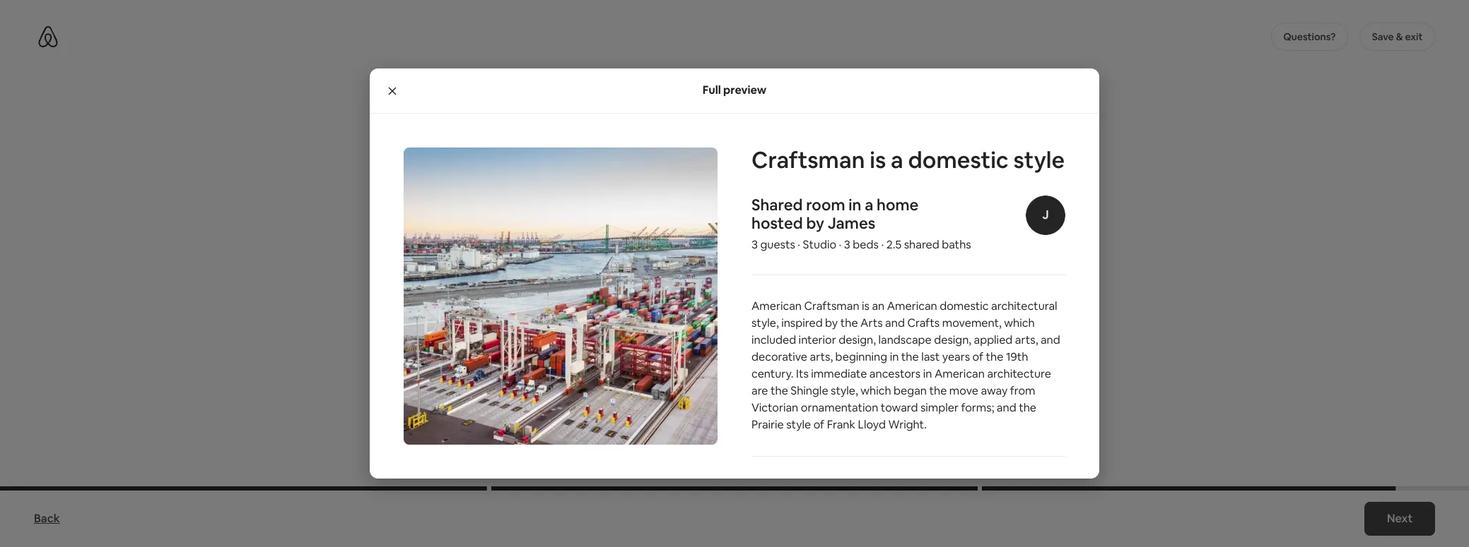 Task type: vqa. For each thing, say whether or not it's contained in the screenshot.
the left to
yes



Task type: locate. For each thing, give the bounding box(es) containing it.
what's next?
[[742, 220, 838, 239]]

by up studio
[[806, 213, 824, 233]]

1 horizontal spatial of
[[973, 350, 983, 365]]

a right select
[[879, 413, 885, 425]]

2 vertical spatial in
[[923, 367, 932, 381]]

a up night
[[511, 429, 517, 442]]

1 horizontal spatial design,
[[934, 333, 971, 348]]

2 vertical spatial craftsman
[[446, 429, 499, 442]]

frank
[[827, 418, 855, 432]]

· right studio
[[839, 237, 842, 252]]

simpler
[[920, 401, 959, 415]]

1 vertical spatial to
[[912, 280, 922, 292]]

shared
[[752, 195, 803, 215]]

adjust
[[776, 393, 815, 410]]

style
[[786, 418, 811, 432], [569, 429, 593, 442]]

0 horizontal spatial of
[[814, 418, 824, 432]]

from
[[1010, 384, 1035, 398]]

style inside american craftsman is an american domestic architectural style, inspired by the arts and crafts movement, which included interior design, landscape design, applied arts, and decorative arts, beginning in the last years of the 19th century. its immediate ancestors in american architecture are the shingle style, which began the move away from victorian ornamentation toward simpler forms; and the prairie style of frank lloyd wright.
[[786, 418, 811, 432]]

0 vertical spatial to
[[567, 137, 580, 153]]

to right need
[[912, 280, 922, 292]]

the right with
[[836, 292, 851, 305]]

your down "calendar"
[[870, 346, 890, 359]]

1 horizontal spatial style,
[[831, 384, 858, 398]]

craftsman inside craftsman is a domestic style $44 $35 night
[[446, 429, 499, 442]]

0 vertical spatial craftsman
[[752, 145, 865, 174]]

and down architectural
[[1041, 333, 1060, 348]]

the down landscape
[[901, 350, 919, 365]]

1 vertical spatial listing
[[893, 346, 919, 359]]

listing up the sure
[[634, 79, 730, 123]]

set down the adjust
[[776, 413, 792, 425]]

design, up beginning
[[839, 333, 876, 348]]

3 · from the left
[[881, 237, 884, 252]]

domestic inside craftsman is a domestic style $44 $35 night
[[520, 429, 567, 442]]

available.
[[931, 346, 972, 359]]

1 horizontal spatial style
[[786, 418, 811, 432]]

american down 'years'
[[935, 367, 985, 381]]

1 vertical spatial set
[[776, 413, 792, 425]]

style, up ornamentation
[[831, 384, 858, 398]]

which up the immediate
[[813, 346, 840, 359]]

prairie
[[752, 418, 784, 432]]

0 horizontal spatial 3
[[752, 237, 758, 252]]

movement,
[[942, 316, 1002, 331]]

architectural
[[991, 299, 1057, 314]]

in
[[849, 195, 861, 215], [890, 350, 899, 365], [923, 367, 932, 381]]

crafts
[[907, 316, 940, 331]]

0 vertical spatial of
[[973, 350, 983, 365]]

craftsman down know
[[804, 299, 859, 314]]

a left home
[[865, 195, 873, 215]]

here's
[[434, 137, 471, 153]]

0 horizontal spatial ·
[[798, 237, 800, 252]]

you right the let
[[814, 280, 831, 292]]

good.
[[789, 137, 823, 153]]

ornamentation
[[801, 401, 878, 415]]

0 horizontal spatial in
[[849, 195, 861, 215]]

back
[[34, 512, 60, 527]]

and
[[906, 261, 928, 277], [885, 316, 905, 331], [1041, 333, 1060, 348], [997, 401, 1016, 415], [858, 425, 876, 438]]

the up simpler
[[929, 384, 947, 398]]

1 horizontal spatial to
[[912, 280, 922, 292]]

· left studio
[[798, 237, 800, 252]]

which inside set up your calendar choose which dates your listing is available. it will be visible 24 hours after you publish.
[[813, 346, 840, 359]]

be
[[999, 346, 1011, 359]]

1 horizontal spatial domestic
[[940, 299, 989, 314]]

publish
[[931, 261, 974, 277]]

and right the book,
[[858, 425, 876, 438]]

save
[[1372, 30, 1394, 43]]

american
[[752, 299, 802, 314], [887, 299, 937, 314], [935, 367, 985, 381]]

1 vertical spatial arts,
[[810, 350, 833, 365]]

2 3 from the left
[[844, 237, 850, 252]]

will
[[983, 346, 997, 359]]

craftsman is a domestic style
[[752, 145, 1065, 174]]

the left arts
[[840, 316, 858, 331]]

2 horizontal spatial in
[[923, 367, 932, 381]]

is left an
[[862, 299, 870, 314]]

3 down hosted
[[752, 237, 758, 252]]

craftsman up room at the top right
[[752, 145, 865, 174]]

arts,
[[1015, 333, 1038, 348], [810, 350, 833, 365]]

arts, up 19th at the right bottom of page
[[1015, 333, 1038, 348]]

let
[[800, 280, 812, 292]]

interior
[[799, 333, 836, 348]]

cancellation
[[887, 413, 942, 425]]

need
[[886, 280, 910, 292]]

of right 'years'
[[973, 350, 983, 365]]

is up night
[[502, 429, 509, 442]]

a inside adjust your settings set house rules, select a cancellation policy, choose how guests book, and more.
[[879, 413, 885, 425]]

1 vertical spatial craftsman
[[804, 299, 859, 314]]

landscape
[[878, 333, 932, 348]]

2 horizontal spatial ·
[[881, 237, 884, 252]]

1 vertical spatial by
[[825, 316, 838, 331]]

arts, down the interior
[[810, 350, 833, 365]]

architecture
[[987, 367, 1051, 381]]

is left available.
[[922, 346, 928, 359]]

0 horizontal spatial listing
[[634, 79, 730, 123]]

and inside adjust your settings set house rules, select a cancellation policy, choose how guests book, and more.
[[858, 425, 876, 438]]

craftsman inside american craftsman is an american domestic architectural style, inspired by the arts and crafts movement, which included interior design, landscape design, applied arts, and decorative arts, beginning in the last years of the 19th century. its immediate ancestors in american architecture are the shingle style, which began the move away from victorian ornamentation toward simpler forms; and the prairie style of frank lloyd wright.
[[804, 299, 859, 314]]

by inside shared room in a home hosted by james 3 guests · studio · 3 beds · 2.5 shared baths
[[806, 213, 824, 233]]

0 horizontal spatial guests
[[760, 237, 795, 252]]

1 horizontal spatial by
[[825, 316, 838, 331]]

style inside craftsman is a domestic style $44 $35 night
[[569, 429, 593, 442]]

inspired
[[781, 316, 823, 331]]

years
[[942, 350, 970, 365]]

craftsman is a domestic style dialog
[[370, 68, 1099, 548]]

settings
[[848, 393, 897, 410]]

guests right how
[[798, 425, 828, 438]]

began
[[894, 384, 927, 398]]

the down 'from'
[[1019, 401, 1036, 415]]

new 󰀄
[[642, 429, 675, 442]]

new
[[642, 429, 664, 442]]

more.
[[878, 425, 904, 438]]

profile photo image
[[1026, 196, 1065, 235], [1026, 196, 1065, 235]]

design,
[[839, 333, 876, 348], [934, 333, 971, 348]]

exit
[[1405, 30, 1423, 43]]

of left 'frank'
[[814, 418, 824, 432]]

publish.
[[891, 359, 926, 372]]

craftsman up $35
[[446, 429, 499, 442]]

listing up ancestors
[[893, 346, 919, 359]]

and inside confirm a few details and publish we'll let you know if you need to verify your identity or register with the local government.
[[906, 261, 928, 277]]

0 horizontal spatial arts,
[[810, 350, 833, 365]]

by up the interior
[[825, 316, 838, 331]]

by
[[806, 213, 824, 233], [825, 316, 838, 331]]

you right "if"
[[868, 280, 884, 292]]

0 horizontal spatial style
[[569, 429, 593, 442]]

dates
[[842, 346, 868, 359]]

set up your calendar choose which dates your listing is available. it will be visible 24 hours after you publish.
[[776, 327, 1011, 372]]

1 vertical spatial style,
[[831, 384, 858, 398]]

cover photo image
[[404, 147, 718, 446], [404, 147, 718, 446], [446, 200, 675, 417], [446, 200, 675, 417]]

a left few
[[828, 261, 835, 277]]

house
[[794, 413, 821, 425]]

guests down hosted
[[760, 237, 795, 252]]

style, up included at the bottom of page
[[752, 316, 779, 331]]

american down 'we'll'
[[752, 299, 802, 314]]

1 horizontal spatial guests
[[798, 425, 828, 438]]

0 vertical spatial style,
[[752, 316, 779, 331]]

next button
[[1364, 503, 1435, 537]]

your up rules,
[[818, 393, 845, 410]]

calendar
[[847, 327, 899, 343]]

confirm a few details and publish we'll let you know if you need to verify your identity or register with the local government.
[[776, 261, 1021, 305]]

craftsman
[[752, 145, 865, 174], [804, 299, 859, 314], [446, 429, 499, 442]]

the down applied
[[986, 350, 1004, 365]]

which down ancestors
[[861, 384, 891, 398]]

1 horizontal spatial arts,
[[1015, 333, 1038, 348]]

1 vertical spatial in
[[890, 350, 899, 365]]

is up home
[[870, 145, 886, 174]]

2 set from the top
[[776, 413, 792, 425]]

and down shared
[[906, 261, 928, 277]]

register
[[776, 292, 812, 305]]

1 horizontal spatial ·
[[839, 237, 842, 252]]

your
[[555, 79, 627, 123], [952, 280, 972, 292], [817, 327, 844, 343], [870, 346, 890, 359], [818, 393, 845, 410]]

in right room at the top right
[[849, 195, 861, 215]]

0 vertical spatial guests
[[760, 237, 795, 252]]

1 vertical spatial of
[[814, 418, 824, 432]]

design, up 'years'
[[934, 333, 971, 348]]

0 vertical spatial which
[[1004, 316, 1035, 331]]

which down architectural
[[1004, 316, 1035, 331]]

and down away
[[997, 401, 1016, 415]]

your down the publish
[[952, 280, 972, 292]]

set inside set up your calendar choose which dates your listing is available. it will be visible 24 hours after you publish.
[[776, 327, 796, 343]]

you right after
[[872, 359, 889, 372]]

to right show
[[567, 137, 580, 153]]

1 set from the top
[[776, 327, 796, 343]]

by inside american craftsman is an american domestic architectural style, inspired by the arts and crafts movement, which included interior design, landscape design, applied arts, and decorative arts, beginning in the last years of the 19th century. its immediate ancestors in american architecture are the shingle style, which began the move away from victorian ornamentation toward simpler forms; and the prairie style of frank lloyd wright.
[[825, 316, 838, 331]]

1 vertical spatial domestic
[[520, 429, 567, 442]]

in down last
[[923, 367, 932, 381]]

0 vertical spatial set
[[776, 327, 796, 343]]

or
[[1011, 280, 1021, 292]]

0 vertical spatial by
[[806, 213, 824, 233]]

0 vertical spatial in
[[849, 195, 861, 215]]

you
[[814, 280, 831, 292], [868, 280, 884, 292], [872, 359, 889, 372]]

1 vertical spatial guests
[[798, 425, 828, 438]]

1 horizontal spatial listing
[[893, 346, 919, 359]]

0 horizontal spatial domestic
[[520, 429, 567, 442]]

0 horizontal spatial design,
[[839, 333, 876, 348]]

what
[[473, 137, 503, 153]]

1 horizontal spatial 3
[[844, 237, 850, 252]]

0 horizontal spatial which
[[813, 346, 840, 359]]

set up "choose"
[[776, 327, 796, 343]]

shared room in a home hosted by james 3 guests · studio · 3 beds · 2.5 shared baths
[[752, 195, 971, 252]]

2 vertical spatial which
[[861, 384, 891, 398]]

0 horizontal spatial by
[[806, 213, 824, 233]]

lloyd
[[858, 418, 886, 432]]

baths
[[942, 237, 971, 252]]

set
[[776, 327, 796, 343], [776, 413, 792, 425]]

if
[[860, 280, 866, 292]]

·
[[798, 237, 800, 252], [839, 237, 842, 252], [881, 237, 884, 252]]

0 vertical spatial domestic
[[940, 299, 989, 314]]

victorian
[[752, 401, 798, 415]]

review
[[434, 79, 548, 123]]

questions?
[[1283, 30, 1336, 43]]

in up ancestors
[[890, 350, 899, 365]]

which
[[1004, 316, 1035, 331], [813, 346, 840, 359], [861, 384, 891, 398]]

1 vertical spatial which
[[813, 346, 840, 359]]

a inside confirm a few details and publish we'll let you know if you need to verify your identity or register with the local government.
[[828, 261, 835, 277]]

3 left beds on the top of page
[[844, 237, 850, 252]]

guests inside shared room in a home hosted by james 3 guests · studio · 3 beds · 2.5 shared baths
[[760, 237, 795, 252]]

shingle
[[791, 384, 828, 398]]

· left 2.5
[[881, 237, 884, 252]]

night
[[488, 445, 513, 458]]



Task type: describe. For each thing, give the bounding box(es) containing it.
1 design, from the left
[[839, 333, 876, 348]]

0 horizontal spatial style,
[[752, 316, 779, 331]]

a inside shared room in a home hosted by james 3 guests · studio · 3 beds · 2.5 shared baths
[[865, 195, 873, 215]]

american craftsman is an american domestic architectural style, inspired by the arts and crafts movement, which included interior design, landscape design, applied arts, and decorative arts, beginning in the last years of the 19th century. its immediate ancestors in american architecture are the shingle style, which began the move away from victorian ornamentation toward simpler forms; and the prairie style of frank lloyd wright.
[[752, 299, 1060, 432]]

immediate
[[811, 367, 867, 381]]

we'll
[[505, 137, 531, 153]]

century.
[[752, 367, 794, 381]]

2.5
[[886, 237, 902, 252]]

24
[[807, 359, 818, 372]]

2 · from the left
[[839, 237, 842, 252]]

craftsman is a domestic style $44 $35 night
[[446, 429, 593, 458]]

guests inside adjust your settings set house rules, select a cancellation policy, choose how guests book, and more.
[[798, 425, 828, 438]]

here's what we'll show to guests. make sure everything looks good.
[[434, 137, 823, 153]]

show
[[534, 137, 564, 153]]

1 horizontal spatial in
[[890, 350, 899, 365]]

$44
[[446, 445, 465, 458]]

the up victorian
[[771, 384, 788, 398]]

craftsman for craftsman is a domestic style
[[752, 145, 865, 174]]

we'll
[[776, 280, 798, 292]]

select
[[850, 413, 877, 425]]

ancestors
[[869, 367, 921, 381]]

your inside adjust your settings set house rules, select a cancellation policy, choose how guests book, and more.
[[818, 393, 845, 410]]

make
[[628, 137, 659, 153]]

is inside set up your calendar choose which dates your listing is available. it will be visible 24 hours after you publish.
[[922, 346, 928, 359]]

craftsman for craftsman is a domestic style $44 $35 night
[[446, 429, 499, 442]]

1 horizontal spatial which
[[861, 384, 891, 398]]

0 horizontal spatial to
[[567, 137, 580, 153]]

know
[[833, 280, 857, 292]]

it
[[974, 346, 981, 359]]

wright.
[[888, 418, 927, 432]]

with
[[814, 292, 834, 305]]

the inside confirm a few details and publish we'll let you know if you need to verify your identity or register with the local government.
[[836, 292, 851, 305]]

1 · from the left
[[798, 237, 800, 252]]

rules,
[[823, 413, 847, 425]]

move
[[949, 384, 978, 398]]

last
[[921, 350, 940, 365]]

in inside shared room in a home hosted by james 3 guests · studio · 3 beds · 2.5 shared baths
[[849, 195, 861, 215]]

󰀄
[[667, 429, 675, 442]]

0 vertical spatial listing
[[634, 79, 730, 123]]

book,
[[831, 425, 856, 438]]

2 design, from the left
[[934, 333, 971, 348]]

sure
[[662, 137, 687, 153]]

you inside set up your calendar choose which dates your listing is available. it will be visible 24 hours after you publish.
[[872, 359, 889, 372]]

beginning
[[835, 350, 887, 365]]

2 horizontal spatial which
[[1004, 316, 1035, 331]]

hours
[[820, 359, 845, 372]]

american up 'crafts'
[[887, 299, 937, 314]]

full
[[703, 83, 721, 98]]

preview
[[723, 83, 767, 98]]

and up landscape
[[885, 316, 905, 331]]

are
[[752, 384, 768, 398]]

forms;
[[961, 401, 994, 415]]

verify
[[924, 280, 950, 292]]

$35
[[468, 445, 486, 458]]

away
[[981, 384, 1008, 398]]

19th
[[1006, 350, 1028, 365]]

domestic inside american craftsman is an american domestic architectural style, inspired by the arts and crafts movement, which included interior design, landscape design, applied arts, and decorative arts, beginning in the last years of the 19th century. its immediate ancestors in american architecture are the shingle style, which began the move away from victorian ornamentation toward simpler forms; and the prairie style of frank lloyd wright.
[[940, 299, 989, 314]]

included
[[752, 333, 796, 348]]

up
[[799, 327, 815, 343]]

government.
[[877, 292, 935, 305]]

details
[[863, 261, 903, 277]]

review your listing
[[434, 79, 730, 123]]

your inside confirm a few details and publish we'll let you know if you need to verify your identity or register with the local government.
[[952, 280, 972, 292]]

room
[[806, 195, 845, 215]]

decorative
[[752, 350, 807, 365]]

1 3 from the left
[[752, 237, 758, 252]]

beds
[[853, 237, 879, 252]]

is inside craftsman is a domestic style $44 $35 night
[[502, 429, 509, 442]]

next
[[1387, 512, 1413, 527]]

back button
[[27, 506, 67, 534]]

what's
[[742, 220, 793, 239]]

after
[[848, 359, 870, 372]]

hosted
[[752, 213, 803, 233]]

local
[[853, 292, 874, 305]]

few
[[838, 261, 860, 277]]

&
[[1396, 30, 1403, 43]]

your right up at the bottom of page
[[817, 327, 844, 343]]

your up guests.
[[555, 79, 627, 123]]

guests.
[[583, 137, 625, 153]]

domestic style
[[908, 145, 1065, 174]]

save & exit
[[1372, 30, 1423, 43]]

looks
[[755, 137, 786, 153]]

its
[[796, 367, 809, 381]]

a inside craftsman is a domestic style $44 $35 night
[[511, 429, 517, 442]]

a up home
[[891, 145, 903, 174]]

listing inside set up your calendar choose which dates your listing is available. it will be visible 24 hours after you publish.
[[893, 346, 919, 359]]

set inside adjust your settings set house rules, select a cancellation policy, choose how guests book, and more.
[[776, 413, 792, 425]]

how
[[776, 425, 796, 438]]

is inside american craftsman is an american domestic architectural style, inspired by the arts and crafts movement, which included interior design, landscape design, applied arts, and decorative arts, beginning in the last years of the 19th century. its immediate ancestors in american architecture are the shingle style, which began the move away from victorian ornamentation toward simpler forms; and the prairie style of frank lloyd wright.
[[862, 299, 870, 314]]

questions? button
[[1271, 23, 1348, 51]]

to inside confirm a few details and publish we'll let you know if you need to verify your identity or register with the local government.
[[912, 280, 922, 292]]

policy,
[[944, 413, 972, 425]]

next?
[[797, 220, 838, 239]]

toward
[[881, 401, 918, 415]]

save & exit button
[[1360, 23, 1435, 51]]

full preview
[[703, 83, 767, 98]]

arts
[[860, 316, 883, 331]]

0 vertical spatial arts,
[[1015, 333, 1038, 348]]

applied
[[974, 333, 1013, 348]]

james
[[828, 213, 876, 233]]



